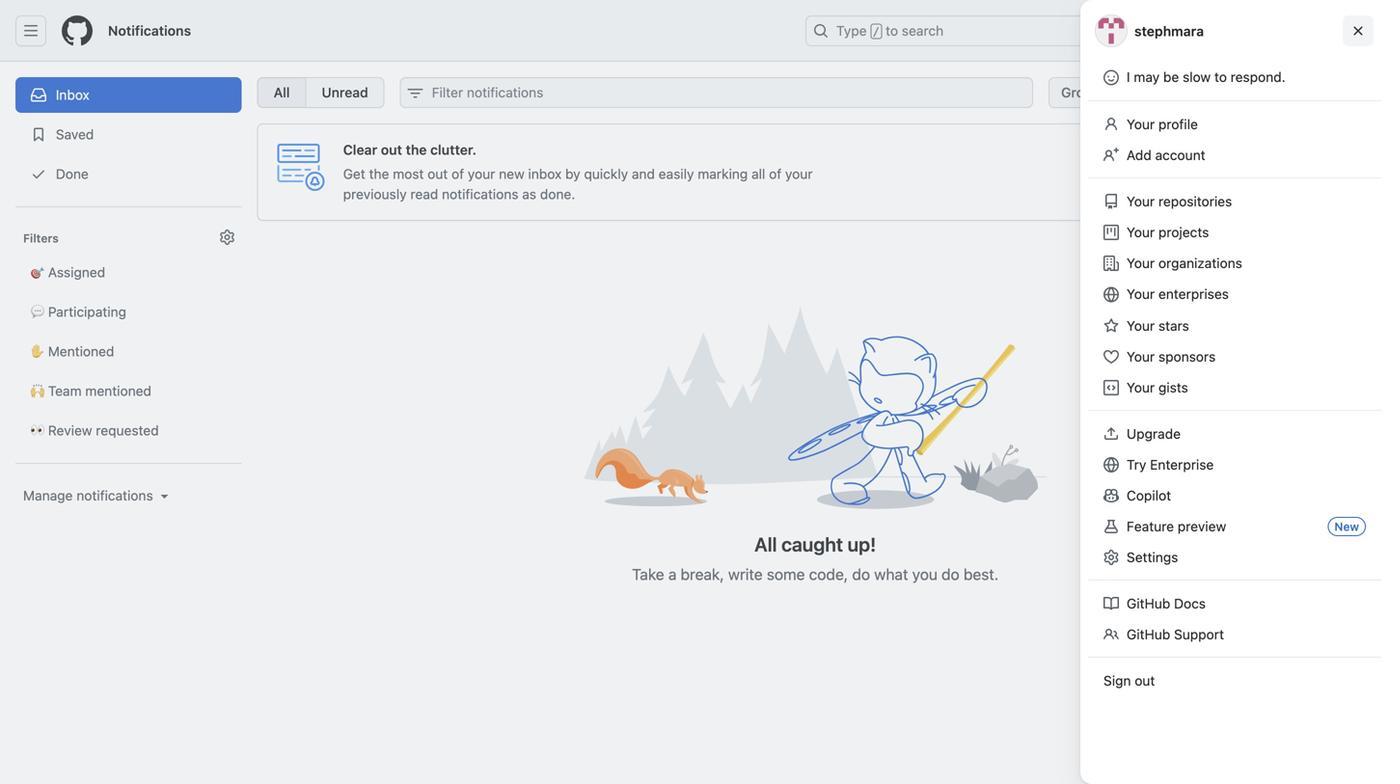 Task type: vqa. For each thing, say whether or not it's contained in the screenshot.
🎯
yes



Task type: describe. For each thing, give the bounding box(es) containing it.
1 horizontal spatial the
[[406, 142, 427, 158]]

copilot link
[[1096, 481, 1374, 512]]

enterprise
[[1151, 457, 1214, 473]]

by:
[[1105, 84, 1124, 100]]

your enterprises link
[[1096, 279, 1374, 311]]

add account
[[1127, 147, 1206, 163]]

👀 review requested
[[31, 423, 159, 439]]

previously
[[343, 186, 407, 202]]

github support
[[1127, 627, 1225, 643]]

be
[[1164, 69, 1180, 85]]

dismiss
[[1179, 144, 1229, 160]]

support
[[1175, 627, 1225, 643]]

try enterprise
[[1127, 457, 1214, 473]]

done link
[[15, 156, 242, 192]]

requested
[[96, 423, 159, 439]]

search
[[902, 23, 944, 39]]

check image
[[31, 166, 46, 182]]

1 of from the left
[[452, 166, 464, 182]]

sign
[[1104, 673, 1132, 689]]

what
[[875, 566, 909, 584]]

0 horizontal spatial to
[[886, 23, 899, 39]]

best.
[[964, 566, 999, 584]]

your sponsors
[[1127, 349, 1216, 365]]

your gists link
[[1096, 373, 1374, 403]]

and
[[632, 166, 655, 182]]

feature preview
[[1127, 519, 1227, 535]]

🎯 assigned
[[31, 264, 105, 280]]

all for all caught up! take a break, write some code, do what you do best.
[[755, 533, 778, 556]]

your for your projects
[[1127, 224, 1155, 240]]

bookmark image
[[31, 127, 46, 142]]

inbox link
[[15, 77, 242, 113]]

your gists
[[1127, 380, 1189, 396]]

some
[[767, 566, 806, 584]]

write
[[729, 566, 763, 584]]

marking
[[698, 166, 748, 182]]

try
[[1127, 457, 1147, 473]]

i
[[1127, 69, 1131, 85]]

done
[[52, 166, 89, 182]]

unread button
[[305, 77, 385, 108]]

docs
[[1175, 596, 1206, 612]]

homepage image
[[62, 15, 93, 46]]

type
[[837, 23, 867, 39]]

plus image
[[1176, 23, 1192, 39]]

your projects
[[1127, 224, 1210, 240]]

👀
[[31, 423, 44, 439]]

github docs
[[1127, 596, 1206, 612]]

by
[[566, 166, 581, 182]]

type / to search
[[837, 23, 944, 39]]

respond.
[[1231, 69, 1286, 85]]

manage
[[23, 488, 73, 504]]

your stars
[[1127, 318, 1190, 334]]

most
[[393, 166, 424, 182]]

i may be slow to respond.
[[1127, 69, 1286, 85]]

all button
[[257, 77, 305, 108]]

mentioned
[[85, 383, 151, 399]]

github docs link
[[1096, 589, 1374, 620]]

enterprises
[[1159, 286, 1229, 302]]

clear out the clutter. get the most out of your new inbox by quickly and easily marking all of your previously read notifications as done.
[[343, 142, 813, 202]]

your for your repositories
[[1127, 194, 1155, 209]]

all
[[752, 166, 766, 182]]

inbox zero image
[[584, 298, 1047, 517]]

🙌 team mentioned
[[31, 383, 151, 399]]

settings link
[[1096, 542, 1374, 573]]

✋
[[31, 344, 44, 359]]

out for sign
[[1135, 673, 1156, 689]]

notifications link
[[100, 15, 199, 46]]

clear
[[343, 142, 378, 158]]

i may be slow to respond. button
[[1096, 62, 1374, 94]]

💬 participating
[[31, 304, 126, 320]]

out for clear
[[381, 142, 402, 158]]

github support link
[[1096, 620, 1374, 650]]

to inside button
[[1215, 69, 1227, 85]]

try enterprise link
[[1096, 450, 1374, 481]]

your for your stars
[[1127, 318, 1155, 334]]

manage notifications button
[[23, 486, 172, 506]]

your for your enterprises
[[1127, 286, 1155, 302]]

done.
[[540, 186, 575, 202]]



Task type: locate. For each thing, give the bounding box(es) containing it.
2 your from the left
[[786, 166, 813, 182]]

None search field
[[400, 77, 1034, 108]]

to right the /
[[886, 23, 899, 39]]

to
[[886, 23, 899, 39], [1215, 69, 1227, 85]]

1 horizontal spatial do
[[942, 566, 960, 584]]

0 horizontal spatial your
[[468, 166, 495, 182]]

caught
[[782, 533, 844, 556]]

to right the 'slow'
[[1215, 69, 1227, 85]]

4 your from the top
[[1127, 255, 1155, 271]]

saved link
[[15, 117, 242, 152]]

0 horizontal spatial the
[[369, 166, 389, 182]]

your left the stars
[[1127, 318, 1155, 334]]

2 your from the top
[[1127, 194, 1155, 209]]

all inside "button"
[[274, 84, 290, 100]]

out up most on the top of page
[[381, 142, 402, 158]]

0 vertical spatial notifications
[[442, 186, 519, 202]]

dismiss button
[[1163, 137, 1245, 168]]

notifications down requested
[[76, 488, 153, 504]]

your organizations
[[1127, 255, 1243, 271]]

your inside your gists 'link'
[[1127, 380, 1155, 396]]

your
[[468, 166, 495, 182], [786, 166, 813, 182]]

profile
[[1159, 116, 1199, 132]]

5 your from the top
[[1127, 286, 1155, 302]]

repositories
[[1159, 194, 1233, 209]]

your left new
[[468, 166, 495, 182]]

1 horizontal spatial triangle down image
[[1162, 85, 1177, 100]]

triangle down image right date
[[1162, 85, 1177, 100]]

0 vertical spatial the
[[406, 142, 427, 158]]

🎯
[[31, 264, 44, 280]]

your up your stars
[[1127, 286, 1155, 302]]

your up your projects
[[1127, 194, 1155, 209]]

dialog
[[1081, 0, 1390, 785]]

your stars link
[[1096, 311, 1374, 342]]

inbox image
[[31, 87, 46, 103]]

manage notifications
[[23, 488, 153, 504]]

0 horizontal spatial do
[[853, 566, 871, 584]]

1 vertical spatial to
[[1215, 69, 1227, 85]]

your inside your profile link
[[1127, 116, 1155, 132]]

0 vertical spatial out
[[381, 142, 402, 158]]

stephmara
[[1135, 23, 1205, 39]]

notifications inside clear out the clutter. get the most out of your new inbox by quickly and easily marking all of your previously read notifications as done.
[[442, 186, 519, 202]]

2 github from the top
[[1127, 627, 1171, 643]]

your left gists
[[1127, 380, 1155, 396]]

out up 'read'
[[428, 166, 448, 182]]

💬 participating link
[[15, 294, 242, 330]]

🙌 team mentioned link
[[15, 373, 242, 409]]

code alert image
[[274, 140, 328, 194]]

your inside "your enterprises" link
[[1127, 286, 1155, 302]]

0 vertical spatial triangle down image
[[1196, 22, 1211, 37]]

7 your from the top
[[1127, 349, 1155, 365]]

all up some
[[755, 533, 778, 556]]

0 horizontal spatial of
[[452, 166, 464, 182]]

1 horizontal spatial your
[[786, 166, 813, 182]]

read
[[411, 186, 438, 202]]

1 vertical spatial the
[[369, 166, 389, 182]]

command palette image
[[1120, 23, 1136, 39]]

your up your gists
[[1127, 349, 1155, 365]]

1 horizontal spatial out
[[428, 166, 448, 182]]

1 vertical spatial out
[[428, 166, 448, 182]]

your right all in the top of the page
[[786, 166, 813, 182]]

2 of from the left
[[769, 166, 782, 182]]

the up most on the top of page
[[406, 142, 427, 158]]

8 your from the top
[[1127, 380, 1155, 396]]

organizations
[[1159, 255, 1243, 271]]

your for your profile
[[1127, 116, 1155, 132]]

of down clutter.
[[452, 166, 464, 182]]

add account link
[[1096, 140, 1374, 171]]

2 horizontal spatial out
[[1135, 673, 1156, 689]]

your repositories
[[1127, 194, 1233, 209]]

sign out link
[[1096, 666, 1374, 697]]

your projects link
[[1096, 217, 1374, 248]]

your sponsors link
[[1096, 342, 1374, 373]]

your inside your organizations link
[[1127, 255, 1155, 271]]

1 horizontal spatial notifications
[[442, 186, 519, 202]]

feature
[[1127, 519, 1175, 535]]

new
[[499, 166, 525, 182]]

all for all
[[274, 84, 290, 100]]

filter image
[[408, 86, 423, 101]]

out
[[381, 142, 402, 158], [428, 166, 448, 182], [1135, 673, 1156, 689]]

slow
[[1183, 69, 1211, 85]]

1 vertical spatial all
[[755, 533, 778, 556]]

get
[[343, 166, 366, 182]]

add
[[1127, 147, 1152, 163]]

may
[[1134, 69, 1160, 85]]

all inside all caught up! take a break, write some code, do what you do best.
[[755, 533, 778, 556]]

customize filters image
[[220, 230, 235, 245]]

notifications down new
[[442, 186, 519, 202]]

0 vertical spatial github
[[1127, 596, 1171, 612]]

gists
[[1159, 380, 1189, 396]]

out right sign
[[1135, 673, 1156, 689]]

date
[[1128, 84, 1158, 100]]

a
[[669, 566, 677, 584]]

your organizations link
[[1096, 248, 1374, 279]]

6 your from the top
[[1127, 318, 1155, 334]]

you
[[913, 566, 938, 584]]

feature preview button
[[1096, 512, 1374, 542]]

your for your gists
[[1127, 380, 1155, 396]]

your inside your sponsors link
[[1127, 349, 1155, 365]]

stars
[[1159, 318, 1190, 334]]

github up github support
[[1127, 596, 1171, 612]]

do right you
[[942, 566, 960, 584]]

notifications inside popup button
[[76, 488, 153, 504]]

all caught up! take a break, write some code, do what you do best.
[[632, 533, 999, 584]]

🎯 assigned link
[[15, 255, 242, 290]]

projects
[[1159, 224, 1210, 240]]

your down your projects
[[1127, 255, 1155, 271]]

inbox
[[528, 166, 562, 182]]

unread
[[322, 84, 368, 100]]

clutter.
[[430, 142, 477, 158]]

dialog containing stephmara
[[1081, 0, 1390, 785]]

close image
[[1351, 23, 1367, 39]]

1 vertical spatial notifications
[[76, 488, 153, 504]]

github down github docs
[[1127, 627, 1171, 643]]

mentioned
[[48, 344, 114, 359]]

of right all in the top of the page
[[769, 166, 782, 182]]

your
[[1127, 116, 1155, 132], [1127, 194, 1155, 209], [1127, 224, 1155, 240], [1127, 255, 1155, 271], [1127, 286, 1155, 302], [1127, 318, 1155, 334], [1127, 349, 1155, 365], [1127, 380, 1155, 396]]

the up previously
[[369, 166, 389, 182]]

1 horizontal spatial to
[[1215, 69, 1227, 85]]

do left what
[[853, 566, 871, 584]]

3 your from the top
[[1127, 224, 1155, 240]]

github for github docs
[[1127, 596, 1171, 612]]

2 vertical spatial out
[[1135, 673, 1156, 689]]

1 do from the left
[[853, 566, 871, 584]]

0 vertical spatial all
[[274, 84, 290, 100]]

saved
[[52, 126, 94, 142]]

0 horizontal spatial out
[[381, 142, 402, 158]]

as
[[522, 186, 537, 202]]

account
[[1156, 147, 1206, 163]]

team
[[48, 383, 82, 399]]

2 do from the left
[[942, 566, 960, 584]]

your inside your stars link
[[1127, 318, 1155, 334]]

up!
[[848, 533, 877, 556]]

1 vertical spatial triangle down image
[[1162, 85, 1177, 100]]

1 your from the left
[[468, 166, 495, 182]]

settings
[[1127, 550, 1179, 566]]

1 your from the top
[[1127, 116, 1155, 132]]

triangle down image inside manage notifications popup button
[[157, 488, 172, 504]]

0 vertical spatial to
[[886, 23, 899, 39]]

1 horizontal spatial of
[[769, 166, 782, 182]]

your inside your projects "link"
[[1127, 224, 1155, 240]]

inbox
[[56, 87, 90, 103]]

code,
[[810, 566, 849, 584]]

1 github from the top
[[1127, 596, 1171, 612]]

2 vertical spatial triangle down image
[[157, 488, 172, 504]]

👀 review requested link
[[15, 413, 242, 449]]

notifications element
[[15, 62, 242, 665]]

break,
[[681, 566, 725, 584]]

filters
[[23, 232, 59, 245]]

group
[[1062, 84, 1101, 100]]

notifications
[[442, 186, 519, 202], [76, 488, 153, 504]]

/
[[873, 25, 880, 39]]

github for github support
[[1127, 627, 1171, 643]]

1 horizontal spatial all
[[755, 533, 778, 556]]

Filter notifications text field
[[400, 77, 1034, 108]]

✋ mentioned
[[31, 344, 114, 359]]

your inside your repositories "link"
[[1127, 194, 1155, 209]]

0 horizontal spatial triangle down image
[[157, 488, 172, 504]]

upgrade
[[1127, 426, 1181, 442]]

🙌
[[31, 383, 44, 399]]

triangle down image
[[1196, 22, 1211, 37], [1162, 85, 1177, 100], [157, 488, 172, 504]]

your left projects
[[1127, 224, 1155, 240]]

triangle down image down 👀 review requested "link"
[[157, 488, 172, 504]]

all
[[274, 84, 290, 100], [755, 533, 778, 556]]

all left unread on the left
[[274, 84, 290, 100]]

your profile
[[1127, 116, 1199, 132]]

triangle down image right 'plus' icon
[[1196, 22, 1211, 37]]

assigned
[[48, 264, 105, 280]]

your for your organizations
[[1127, 255, 1155, 271]]

preview
[[1178, 519, 1227, 535]]

notifications
[[108, 23, 191, 39]]

sign out
[[1104, 673, 1156, 689]]

0 horizontal spatial all
[[274, 84, 290, 100]]

2 horizontal spatial triangle down image
[[1196, 22, 1211, 37]]

1 vertical spatial github
[[1127, 627, 1171, 643]]

your for your sponsors
[[1127, 349, 1155, 365]]

0 horizontal spatial notifications
[[76, 488, 153, 504]]

your up 'add'
[[1127, 116, 1155, 132]]



